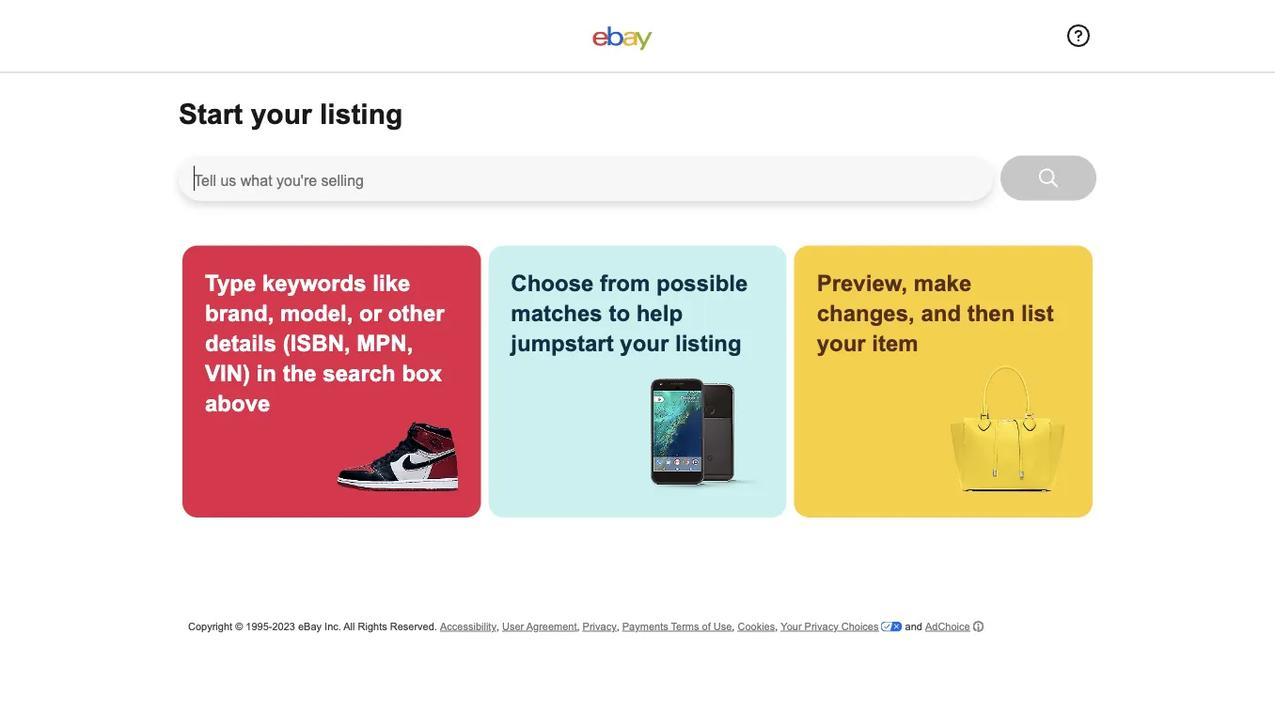 Task type: vqa. For each thing, say whether or not it's contained in the screenshot.
2nd see from the top of the page
no



Task type: describe. For each thing, give the bounding box(es) containing it.
Tell us what you're selling text field
[[179, 156, 993, 201]]

your inside choose from possible matches to help jumpstart your listing
[[620, 331, 669, 356]]

user agreement link
[[502, 621, 577, 633]]

payments
[[622, 621, 668, 633]]

1 vertical spatial and
[[905, 621, 922, 633]]

start
[[179, 98, 243, 130]]

possible
[[656, 271, 748, 296]]

or
[[359, 301, 382, 326]]

©
[[235, 621, 243, 633]]

above
[[205, 391, 270, 416]]

like
[[373, 271, 410, 296]]

3 , from the left
[[617, 621, 619, 633]]

then
[[967, 301, 1015, 326]]

agreement
[[526, 621, 577, 633]]

search
[[323, 361, 396, 386]]

accessibility
[[440, 621, 496, 633]]

all
[[343, 621, 355, 633]]

1995-
[[246, 621, 272, 633]]

0 horizontal spatial listing
[[320, 98, 403, 130]]

1 , from the left
[[496, 621, 499, 633]]

choose
[[511, 271, 594, 296]]

the
[[283, 361, 317, 386]]

cookies link
[[738, 621, 775, 633]]

mpn,
[[357, 331, 413, 356]]

make
[[914, 271, 972, 296]]

2023
[[272, 621, 295, 633]]

other
[[388, 301, 444, 326]]

jumpstart
[[511, 331, 614, 356]]

accessibility link
[[440, 621, 496, 633]]

image1 image
[[332, 419, 458, 492]]

of
[[702, 621, 711, 633]]

details
[[205, 331, 276, 356]]

payments terms of use link
[[622, 621, 732, 633]]

0 horizontal spatial your
[[251, 98, 312, 130]]

item
[[872, 331, 918, 356]]

ebay
[[298, 621, 322, 633]]

and adchoice
[[902, 621, 970, 633]]

and inside preview, make changes, and then list your item
[[921, 301, 961, 326]]

copyright
[[188, 621, 232, 633]]

choices
[[841, 621, 879, 633]]

listing inside choose from possible matches to help jumpstart your listing
[[675, 331, 742, 356]]

choose from possible matches to help jumpstart your listing
[[511, 271, 748, 356]]



Task type: locate. For each thing, give the bounding box(es) containing it.
user
[[502, 621, 524, 633]]

privacy link
[[583, 621, 617, 633]]

your inside preview, make changes, and then list your item
[[817, 331, 866, 356]]

matches
[[511, 301, 602, 326]]

and
[[921, 301, 961, 326], [905, 621, 922, 633]]

privacy right your
[[805, 621, 838, 633]]

2 privacy from the left
[[805, 621, 838, 633]]

your
[[251, 98, 312, 130], [620, 331, 669, 356], [817, 331, 866, 356]]

start your listing
[[179, 98, 403, 130]]

use
[[713, 621, 732, 633]]

box
[[402, 361, 442, 386]]

adchoice link
[[925, 620, 984, 634]]

your privacy choices link
[[781, 621, 902, 633]]

0 vertical spatial listing
[[320, 98, 403, 130]]

terms
[[671, 621, 699, 633]]

your down help on the top of page
[[620, 331, 669, 356]]

, left user at the left bottom of page
[[496, 621, 499, 633]]

and down make
[[921, 301, 961, 326]]

1 horizontal spatial privacy
[[805, 621, 838, 633]]

list
[[1021, 301, 1054, 326]]

preview, make changes, and then list your item
[[817, 271, 1054, 356]]

1 horizontal spatial your
[[620, 331, 669, 356]]

0 vertical spatial and
[[921, 301, 961, 326]]

help
[[636, 301, 683, 326]]

privacy left payments
[[583, 621, 617, 633]]

reserved.
[[390, 621, 437, 633]]

adchoice
[[925, 621, 970, 633]]

rights
[[358, 621, 387, 633]]

0 horizontal spatial privacy
[[583, 621, 617, 633]]

changes,
[[817, 301, 915, 326]]

, left your
[[775, 621, 778, 633]]

preview,
[[817, 271, 908, 296]]

,
[[496, 621, 499, 633], [577, 621, 580, 633], [617, 621, 619, 633], [732, 621, 735, 633], [775, 621, 778, 633]]

your down changes,
[[817, 331, 866, 356]]

cookies
[[738, 621, 775, 633]]

brand,
[[205, 301, 274, 326]]

model,
[[280, 301, 353, 326]]

2 horizontal spatial your
[[817, 331, 866, 356]]

in
[[256, 361, 276, 386]]

copyright © 1995-2023 ebay inc. all rights reserved. accessibility , user agreement , privacy , payments terms of use , cookies , your privacy choices
[[188, 621, 879, 633]]

image2 image
[[638, 361, 764, 492]]

keywords
[[262, 271, 366, 296]]

, left the cookies
[[732, 621, 735, 633]]

(isbn,
[[283, 331, 350, 356]]

listing
[[320, 98, 403, 130], [675, 331, 742, 356]]

your
[[781, 621, 802, 633]]

, left payments
[[617, 621, 619, 633]]

type keywords like brand, model, or other details (isbn, mpn, vin) in the search box above
[[205, 271, 444, 416]]

type
[[205, 271, 256, 296]]

to
[[609, 301, 630, 326]]

2 , from the left
[[577, 621, 580, 633]]

inc.
[[324, 621, 341, 633]]

1 vertical spatial listing
[[675, 331, 742, 356]]

and left adchoice
[[905, 621, 922, 633]]

1 horizontal spatial listing
[[675, 331, 742, 356]]

from
[[600, 271, 650, 296]]

privacy
[[583, 621, 617, 633], [805, 621, 838, 633]]

your right 'start'
[[251, 98, 312, 130]]

1 privacy from the left
[[583, 621, 617, 633]]

vin)
[[205, 361, 250, 386]]

, left privacy link
[[577, 621, 580, 633]]

image3 image
[[944, 366, 1070, 492]]

5 , from the left
[[775, 621, 778, 633]]

4 , from the left
[[732, 621, 735, 633]]



